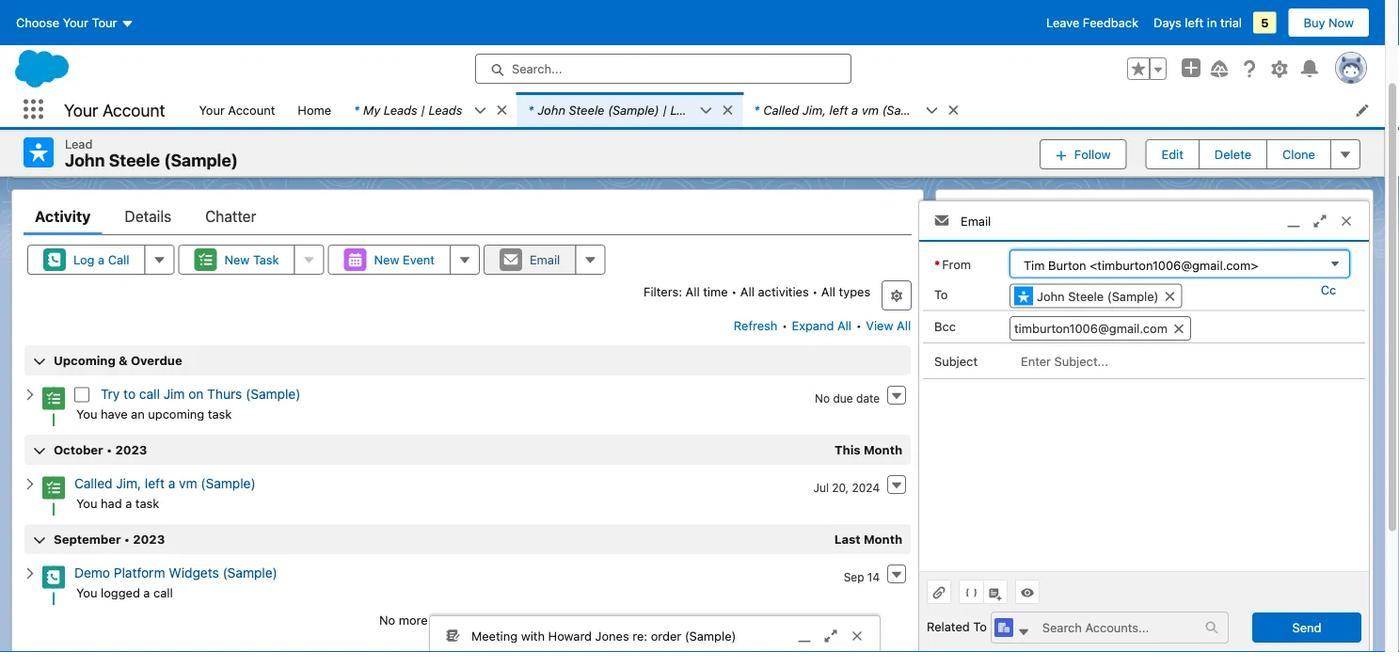 Task type: describe. For each thing, give the bounding box(es) containing it.
as
[[1274, 148, 1288, 162]]

text default image inside files element
[[1334, 605, 1347, 619]]

0 horizontal spatial your account
[[64, 100, 165, 120]]

filters: all time • all activities • all types
[[644, 285, 871, 299]]

2 leads from the left
[[429, 103, 462, 117]]

october  •  2023
[[54, 443, 147, 458]]

you have an upcoming task
[[76, 407, 232, 421]]

all left time
[[686, 285, 700, 299]]

all right expand
[[838, 319, 852, 333]]

path options list box
[[65, 140, 1143, 170]]

• up platform
[[124, 533, 130, 547]]

cc button
[[1316, 283, 1341, 297]]

0 horizontal spatial vm
[[179, 477, 197, 492]]

0 horizontal spatial account
[[102, 100, 165, 120]]

complete
[[1291, 148, 1346, 162]]

2 | from the left
[[663, 103, 667, 117]]

task image for jul
[[42, 477, 65, 500]]

expand all button
[[791, 311, 853, 341]]

john for john steele (sample) | lead
[[538, 103, 566, 117]]

files element
[[948, 593, 1362, 652]]

send
[[1293, 621, 1322, 635]]

mark
[[1203, 148, 1231, 162]]

called jim, left a vm (sample) link
[[74, 477, 256, 492]]

in
[[1207, 16, 1217, 30]]

* john steele (sample) | lead
[[528, 103, 698, 117]]

steele inside to element
[[1068, 289, 1104, 303]]

no due date
[[815, 392, 880, 405]]

14
[[868, 571, 880, 584]]

overdue
[[131, 354, 182, 368]]

2023 for september  •  2023
[[133, 533, 165, 547]]

have
[[101, 407, 128, 421]]

no for no more past activities to load.
[[379, 613, 395, 627]]

date
[[856, 392, 880, 405]]

1 | from the left
[[421, 103, 425, 117]]

5
[[1261, 16, 1269, 30]]

jul
[[814, 482, 829, 495]]

date:
[[991, 371, 1022, 385]]

tour
[[92, 16, 117, 30]]

text default image inside john steele (sample) link
[[1164, 290, 1177, 303]]

new event button
[[328, 245, 451, 275]]

to element
[[1010, 283, 1346, 310]]

try to call jim on thurs (sample)
[[101, 387, 301, 403]]

3/7/2029
[[1077, 371, 1128, 385]]

details
[[125, 208, 171, 226]]

you had a task
[[76, 497, 159, 511]]

related to
[[927, 620, 987, 634]]

september
[[54, 533, 121, 547]]

task
[[253, 253, 279, 267]]

you for you had a task
[[76, 497, 97, 511]]

2 vertical spatial left
[[145, 477, 165, 492]]

mark status as complete
[[1203, 148, 1346, 162]]

* for * john steele (sample) | lead
[[528, 103, 534, 117]]

month for last month
[[864, 533, 903, 547]]

had
[[101, 497, 122, 511]]

lead image inside john steele (sample) link
[[1015, 288, 1033, 306]]

my
[[363, 103, 381, 117]]

2024
[[852, 482, 880, 495]]

sep 14
[[844, 571, 880, 584]]

edit
[[1162, 147, 1184, 161]]

• down types
[[856, 319, 862, 333]]

due
[[833, 392, 853, 405]]

related link
[[959, 198, 1015, 236]]

lead john steele (sample)
[[65, 136, 238, 170]]

0 vertical spatial view all link
[[865, 311, 912, 341]]

no
[[1058, 255, 1075, 271]]

event
[[403, 253, 435, 267]]

chatter
[[205, 208, 256, 226]]

follow button
[[1040, 139, 1127, 169]]

campaign
[[994, 310, 1060, 326]]

lead inside lead john steele (sample)
[[65, 136, 93, 151]]

you for you have an upcoming task
[[76, 407, 97, 421]]

0 vertical spatial view
[[866, 319, 894, 333]]

chatter link
[[205, 198, 256, 236]]

all right time
[[741, 285, 755, 299]]

text default image inside email dialog
[[1017, 626, 1030, 639]]

howard
[[548, 629, 592, 643]]

webinar
[[1016, 353, 1066, 368]]

leave feedback
[[1047, 16, 1139, 30]]

steele for john steele (sample) | lead
[[569, 103, 605, 117]]

timburton1006@gmail.com
[[1015, 321, 1168, 335]]

email button
[[484, 245, 576, 275]]

• up expand
[[812, 285, 818, 299]]

logged
[[101, 586, 140, 600]]

status
[[1235, 148, 1271, 162]]

upcoming
[[148, 407, 204, 421]]

past
[[431, 613, 456, 627]]

jim, inside list item
[[803, 103, 826, 117]]

log a call button
[[27, 245, 145, 275]]

new task button
[[178, 245, 295, 275]]

no more past activities to load.
[[379, 613, 556, 627]]

clone button
[[1267, 139, 1332, 169]]

subject
[[935, 354, 978, 368]]

this
[[835, 443, 861, 458]]

<timburton1006@gmail.com>
[[1090, 258, 1259, 272]]

1 vertical spatial to
[[973, 620, 987, 634]]

1 vertical spatial to
[[514, 613, 525, 627]]

* for * called jim, left a vm (sample)
[[754, 103, 760, 117]]

with
[[521, 629, 545, 643]]

20,
[[832, 482, 849, 495]]

jul 20, 2024
[[814, 482, 880, 495]]

1 horizontal spatial account
[[228, 103, 275, 117]]

we
[[994, 255, 1014, 271]]

platform
[[114, 566, 165, 582]]

this month
[[835, 443, 903, 458]]

new task
[[224, 253, 279, 267]]

email dialog
[[919, 200, 1370, 652]]

upcoming & overdue button
[[24, 346, 911, 376]]

campaign history (3)
[[994, 310, 1134, 326]]

days
[[1154, 16, 1182, 30]]

tab list containing activity
[[24, 198, 912, 236]]

logged call image
[[42, 566, 65, 589]]

this
[[1227, 255, 1251, 271]]

email inside button
[[530, 253, 560, 267]]

home link
[[286, 92, 343, 127]]

1 leads from the left
[[384, 103, 418, 117]]

Subject text field
[[1010, 344, 1351, 378]]

0 vertical spatial activities
[[758, 285, 809, 299]]

steele for john steele (sample)
[[109, 150, 160, 170]]

home
[[298, 103, 331, 117]]

1 horizontal spatial called
[[763, 103, 799, 117]]

(sample) inside campaign history element
[[1069, 353, 1124, 368]]

accounts image
[[995, 618, 1013, 637]]

1 vertical spatial call
[[153, 586, 173, 600]]



Task type: vqa. For each thing, say whether or not it's contained in the screenshot.
middle Steele
yes



Task type: locate. For each thing, give the bounding box(es) containing it.
we found no potential duplicates of this lead.
[[994, 255, 1290, 271]]

1 vertical spatial activities
[[459, 613, 510, 627]]

0 horizontal spatial leads
[[384, 103, 418, 117]]

trial
[[1221, 16, 1242, 30]]

0 vertical spatial email
[[961, 214, 991, 228]]

0 horizontal spatial task
[[135, 497, 159, 511]]

1 horizontal spatial widgets
[[962, 353, 1012, 368]]

2 horizontal spatial john
[[1037, 289, 1065, 303]]

mark status as complete button
[[1166, 140, 1362, 170]]

* my leads | leads
[[354, 103, 462, 117]]

edit button
[[1146, 139, 1200, 169]]

1 horizontal spatial new
[[374, 253, 400, 267]]

no left more
[[379, 613, 395, 627]]

0 vertical spatial no
[[815, 392, 830, 405]]

widgets right platform
[[169, 566, 219, 582]]

activities
[[758, 285, 809, 299], [459, 613, 510, 627]]

steele
[[569, 103, 605, 117], [109, 150, 160, 170], [1068, 289, 1104, 303]]

month right the last
[[864, 533, 903, 547]]

1 vertical spatial task image
[[42, 477, 65, 500]]

demo platform widgets (sample)
[[74, 566, 278, 582]]

no left due on the right bottom of page
[[815, 392, 830, 405]]

call down the demo platform widgets (sample)
[[153, 586, 173, 600]]

0 horizontal spatial to
[[935, 287, 948, 301]]

2 vertical spatial john
[[1037, 289, 1065, 303]]

0 horizontal spatial john
[[65, 150, 105, 170]]

task down 'called jim, left a vm (sample)'
[[135, 497, 159, 511]]

jones
[[595, 629, 629, 643]]

a inside "button"
[[98, 253, 105, 267]]

1 vertical spatial left
[[830, 103, 848, 117]]

0 vertical spatial task
[[208, 407, 232, 421]]

your account
[[64, 100, 165, 120], [199, 103, 275, 117]]

buy now button
[[1288, 8, 1370, 38]]

1 vertical spatial email
[[530, 253, 560, 267]]

related up "we"
[[959, 208, 1015, 226]]

from
[[942, 257, 971, 271]]

account up lead john steele (sample)
[[102, 100, 165, 120]]

meeting with howard jones re: order (sample)
[[472, 629, 736, 643]]

expand
[[792, 319, 834, 333]]

view up files element
[[1132, 563, 1160, 577]]

0 vertical spatial jim,
[[803, 103, 826, 117]]

left
[[1185, 16, 1204, 30], [830, 103, 848, 117], [145, 477, 165, 492]]

call up "you have an upcoming task"
[[139, 387, 160, 403]]

email
[[961, 214, 991, 228], [530, 253, 560, 267]]

0 vertical spatial to
[[935, 287, 948, 301]]

view inside campaign history element
[[1132, 563, 1160, 577]]

all up files element
[[1163, 563, 1177, 577]]

widgets webinar (sample) link
[[962, 353, 1124, 369]]

lead image
[[24, 137, 54, 168], [1015, 288, 1033, 306]]

to up bcc
[[935, 287, 948, 301]]

view all
[[1132, 563, 1177, 577]]

2 task image from the top
[[42, 477, 65, 500]]

choose
[[16, 16, 59, 30]]

3 list item from the left
[[743, 92, 969, 127]]

files
[[994, 609, 1024, 624]]

0 horizontal spatial left
[[145, 477, 165, 492]]

all inside campaign history element
[[1163, 563, 1177, 577]]

list
[[188, 92, 1385, 127]]

last month
[[835, 533, 903, 547]]

0 vertical spatial lead image
[[24, 137, 54, 168]]

tim burton <timburton1006@gmail.com>
[[1024, 258, 1259, 272]]

1 horizontal spatial john
[[538, 103, 566, 117]]

2 vertical spatial steele
[[1068, 289, 1104, 303]]

1 horizontal spatial activities
[[758, 285, 809, 299]]

lead image up activity link
[[24, 137, 54, 168]]

tim burton <timburton1006@gmail.com> button
[[1010, 250, 1351, 278]]

0 vertical spatial widgets
[[962, 353, 1012, 368]]

found
[[1017, 255, 1055, 271]]

you for you logged a call
[[76, 586, 97, 600]]

cc
[[1321, 283, 1337, 297]]

1 horizontal spatial your account
[[199, 103, 275, 117]]

to right try
[[123, 387, 136, 403]]

you
[[76, 407, 97, 421], [76, 497, 97, 511], [76, 586, 97, 600]]

your account left home on the top of the page
[[199, 103, 275, 117]]

widgets
[[962, 353, 1012, 368], [169, 566, 219, 582]]

* for *
[[935, 257, 940, 271]]

vm inside list item
[[862, 103, 879, 117]]

1 horizontal spatial |
[[663, 103, 667, 117]]

filters:
[[644, 285, 682, 299]]

0 horizontal spatial to
[[123, 387, 136, 403]]

• left expand
[[782, 319, 788, 333]]

related inside email dialog
[[927, 620, 970, 634]]

1 vertical spatial view
[[1132, 563, 1160, 577]]

lead up activity link
[[65, 136, 93, 151]]

buy
[[1304, 16, 1326, 30]]

task image for no
[[42, 388, 65, 410]]

2023 up platform
[[133, 533, 165, 547]]

Search Accounts... text field
[[1031, 613, 1206, 643]]

potential
[[1078, 255, 1136, 271]]

1 vertical spatial steele
[[109, 150, 160, 170]]

buy now
[[1304, 16, 1354, 30]]

| down the search... button
[[663, 103, 667, 117]]

0 horizontal spatial email
[[530, 253, 560, 267]]

john inside to element
[[1037, 289, 1065, 303]]

0 horizontal spatial lead
[[65, 136, 93, 151]]

your account up lead john steele (sample)
[[64, 100, 165, 120]]

2023 down "an"
[[115, 443, 147, 458]]

0 horizontal spatial jim,
[[116, 477, 141, 492]]

1 horizontal spatial task
[[208, 407, 232, 421]]

0 vertical spatial steele
[[569, 103, 605, 117]]

1 vertical spatial vm
[[179, 477, 197, 492]]

view all link
[[865, 311, 912, 341], [949, 554, 1361, 585]]

1 task image from the top
[[42, 388, 65, 410]]

history
[[1063, 310, 1111, 326]]

0 horizontal spatial activities
[[459, 613, 510, 627]]

to left the accounts icon
[[973, 620, 987, 634]]

steele up history
[[1068, 289, 1104, 303]]

to up with
[[514, 613, 525, 627]]

steele inside lead john steele (sample)
[[109, 150, 160, 170]]

leave feedback link
[[1047, 16, 1139, 30]]

1 vertical spatial lead image
[[1015, 288, 1033, 306]]

3 you from the top
[[76, 586, 97, 600]]

0 horizontal spatial new
[[224, 253, 250, 267]]

text default image inside campaign history element
[[1334, 307, 1347, 320]]

september  •  2023
[[54, 533, 165, 547]]

* for * my leads | leads
[[354, 103, 360, 117]]

feedback
[[1083, 16, 1139, 30]]

widgets webinar (sample)
[[962, 353, 1124, 368]]

1 horizontal spatial leads
[[429, 103, 462, 117]]

john up "activity"
[[65, 150, 105, 170]]

0 vertical spatial 2023
[[115, 443, 147, 458]]

0 vertical spatial task image
[[42, 388, 65, 410]]

call
[[108, 253, 129, 267]]

list item
[[343, 92, 517, 127], [517, 92, 743, 127], [743, 92, 969, 127]]

delete button
[[1199, 139, 1268, 169]]

related
[[959, 208, 1015, 226], [927, 620, 970, 634]]

• right time
[[731, 285, 737, 299]]

0 horizontal spatial widgets
[[169, 566, 219, 582]]

no for no due date
[[815, 392, 830, 405]]

campaign history element
[[948, 294, 1362, 586]]

(3)
[[1114, 310, 1134, 326]]

order
[[651, 629, 682, 643]]

new
[[224, 253, 250, 267], [374, 253, 400, 267]]

timburton1006@gmail.com link
[[1010, 316, 1191, 341]]

• right october
[[106, 443, 112, 458]]

group
[[1127, 57, 1167, 80]]

task image
[[42, 388, 65, 410], [42, 477, 65, 500]]

call
[[139, 387, 160, 403], [153, 586, 173, 600]]

1 horizontal spatial view
[[1132, 563, 1160, 577]]

1 month from the top
[[864, 443, 903, 458]]

your
[[63, 16, 88, 30], [64, 100, 98, 120], [199, 103, 225, 117]]

john for john steele (sample)
[[65, 150, 105, 170]]

email inside dialog
[[961, 214, 991, 228]]

0 vertical spatial you
[[76, 407, 97, 421]]

your inside popup button
[[63, 16, 88, 30]]

To text field
[[1184, 287, 1286, 305]]

1 horizontal spatial to
[[973, 620, 987, 634]]

|
[[421, 103, 425, 117], [663, 103, 667, 117]]

1 you from the top
[[76, 407, 97, 421]]

refresh • expand all • view all
[[734, 319, 911, 333]]

refresh button
[[733, 311, 779, 341]]

steele up details
[[109, 150, 160, 170]]

new for new event
[[374, 253, 400, 267]]

you left had
[[76, 497, 97, 511]]

1 horizontal spatial jim,
[[803, 103, 826, 117]]

bcc
[[935, 320, 956, 334]]

1 horizontal spatial lead
[[671, 103, 698, 117]]

activities up refresh
[[758, 285, 809, 299]]

1 horizontal spatial to
[[514, 613, 525, 627]]

widgets inside widgets webinar (sample) link
[[962, 353, 1012, 368]]

files (0)
[[994, 609, 1048, 624]]

0 horizontal spatial view
[[866, 319, 894, 333]]

john up campaign history (3)
[[1037, 289, 1065, 303]]

lead
[[671, 103, 698, 117], [65, 136, 93, 151]]

list containing your account
[[188, 92, 1385, 127]]

send button
[[1253, 613, 1362, 643]]

(0)
[[1028, 609, 1048, 624]]

* inside email dialog
[[935, 257, 940, 271]]

0 horizontal spatial |
[[421, 103, 425, 117]]

new left event
[[374, 253, 400, 267]]

2 horizontal spatial steele
[[1068, 289, 1104, 303]]

| right my
[[421, 103, 425, 117]]

0 horizontal spatial lead image
[[24, 137, 54, 168]]

0 horizontal spatial steele
[[109, 150, 160, 170]]

lead image up campaign
[[1015, 288, 1033, 306]]

more
[[399, 613, 428, 627]]

related left the accounts icon
[[927, 620, 970, 634]]

now
[[1329, 16, 1354, 30]]

1 vertical spatial lead
[[65, 136, 93, 151]]

0 vertical spatial called
[[763, 103, 799, 117]]

2 you from the top
[[76, 497, 97, 511]]

1 vertical spatial widgets
[[169, 566, 219, 582]]

text default image
[[495, 104, 509, 117], [947, 104, 960, 117], [1164, 290, 1177, 303], [1173, 322, 1186, 335], [24, 388, 37, 402], [24, 478, 37, 491], [24, 567, 37, 580], [1334, 605, 1347, 619], [1206, 621, 1219, 634]]

you down demo
[[76, 586, 97, 600]]

text default image inside timburton1006@gmail.com "link"
[[1173, 322, 1186, 335]]

lead down the search... button
[[671, 103, 698, 117]]

jim
[[164, 387, 185, 403]]

1 vertical spatial related
[[927, 620, 970, 634]]

0 vertical spatial to
[[123, 387, 136, 403]]

you left the have
[[76, 407, 97, 421]]

new for new task
[[224, 253, 250, 267]]

john
[[538, 103, 566, 117], [65, 150, 105, 170], [1037, 289, 1065, 303]]

•
[[731, 285, 737, 299], [812, 285, 818, 299], [782, 319, 788, 333], [856, 319, 862, 333], [106, 443, 112, 458], [124, 533, 130, 547]]

related for related to
[[927, 620, 970, 634]]

(sample) inside lead john steele (sample)
[[164, 150, 238, 170]]

2 vertical spatial you
[[76, 586, 97, 600]]

activities up meeting
[[459, 613, 510, 627]]

last
[[835, 533, 861, 547]]

2 horizontal spatial left
[[1185, 16, 1204, 30]]

a
[[852, 103, 858, 117], [98, 253, 105, 267], [168, 477, 175, 492], [125, 497, 132, 511], [143, 586, 150, 600]]

john inside lead john steele (sample)
[[65, 150, 105, 170]]

new left task
[[224, 253, 250, 267]]

try
[[101, 387, 120, 403]]

2 month from the top
[[864, 533, 903, 547]]

steele up path options 'list box' on the top of the page
[[569, 103, 605, 117]]

all left types
[[822, 285, 836, 299]]

october
[[54, 443, 103, 458]]

1 new from the left
[[224, 253, 250, 267]]

john down search...
[[538, 103, 566, 117]]

1 vertical spatial john
[[65, 150, 105, 170]]

account left home on the top of the page
[[228, 103, 275, 117]]

1 vertical spatial month
[[864, 533, 903, 547]]

days left in trial
[[1154, 16, 1242, 30]]

0 vertical spatial lead
[[671, 103, 698, 117]]

an
[[131, 407, 145, 421]]

to
[[123, 387, 136, 403], [514, 613, 525, 627]]

(sample) inside to element
[[1108, 289, 1159, 303]]

0 vertical spatial vm
[[862, 103, 879, 117]]

0 vertical spatial month
[[864, 443, 903, 458]]

2023 for october  •  2023
[[115, 443, 147, 458]]

no more past activities to load. status
[[24, 613, 912, 627]]

1 horizontal spatial lead image
[[1015, 288, 1033, 306]]

1 list item from the left
[[343, 92, 517, 127]]

0 horizontal spatial view all link
[[865, 311, 912, 341]]

refresh
[[734, 319, 778, 333]]

view all link down types
[[865, 311, 912, 341]]

month for this month
[[864, 443, 903, 458]]

all left bcc
[[897, 319, 911, 333]]

1 horizontal spatial vm
[[862, 103, 879, 117]]

task down thurs
[[208, 407, 232, 421]]

log
[[73, 253, 95, 267]]

2 new from the left
[[374, 253, 400, 267]]

clone
[[1283, 147, 1316, 161]]

0 horizontal spatial called
[[74, 477, 112, 492]]

1 vertical spatial no
[[379, 613, 395, 627]]

text default image
[[721, 104, 734, 117], [474, 104, 487, 117], [700, 104, 713, 117], [925, 104, 939, 117], [1334, 307, 1347, 320], [1017, 626, 1030, 639]]

&
[[119, 354, 128, 368]]

2 list item from the left
[[517, 92, 743, 127]]

1 horizontal spatial steele
[[569, 103, 605, 117]]

1 vertical spatial task
[[135, 497, 159, 511]]

month
[[864, 443, 903, 458], [864, 533, 903, 547]]

task image down october
[[42, 477, 65, 500]]

1 vertical spatial called
[[74, 477, 112, 492]]

your account inside your account link
[[199, 103, 275, 117]]

all
[[686, 285, 700, 299], [741, 285, 755, 299], [822, 285, 836, 299], [838, 319, 852, 333], [897, 319, 911, 333], [1163, 563, 1177, 577]]

1 vertical spatial 2023
[[133, 533, 165, 547]]

1 horizontal spatial left
[[830, 103, 848, 117]]

1 horizontal spatial email
[[961, 214, 991, 228]]

1 vertical spatial view all link
[[949, 554, 1361, 585]]

view all link up files element
[[949, 554, 1361, 585]]

types
[[839, 285, 871, 299]]

* called jim, left a vm (sample)
[[754, 103, 934, 117]]

burton
[[1048, 258, 1087, 272]]

related for related
[[959, 208, 1015, 226]]

task image down upcoming at the left bottom of the page
[[42, 388, 65, 410]]

1 horizontal spatial view all link
[[949, 554, 1361, 585]]

0 vertical spatial related
[[959, 208, 1015, 226]]

month right this
[[864, 443, 903, 458]]

related tab panel
[[948, 236, 1362, 652]]

0 vertical spatial left
[[1185, 16, 1204, 30]]

duplicates
[[1139, 255, 1207, 271]]

0 horizontal spatial no
[[379, 613, 395, 627]]

0 vertical spatial call
[[139, 387, 160, 403]]

tab list
[[24, 198, 912, 236]]

1 vertical spatial jim,
[[116, 477, 141, 492]]

1 horizontal spatial no
[[815, 392, 830, 405]]

widgets up start date:
[[962, 353, 1012, 368]]

0 vertical spatial john
[[538, 103, 566, 117]]

no
[[815, 392, 830, 405], [379, 613, 395, 627]]

1 vertical spatial you
[[76, 497, 97, 511]]

view down types
[[866, 319, 894, 333]]



